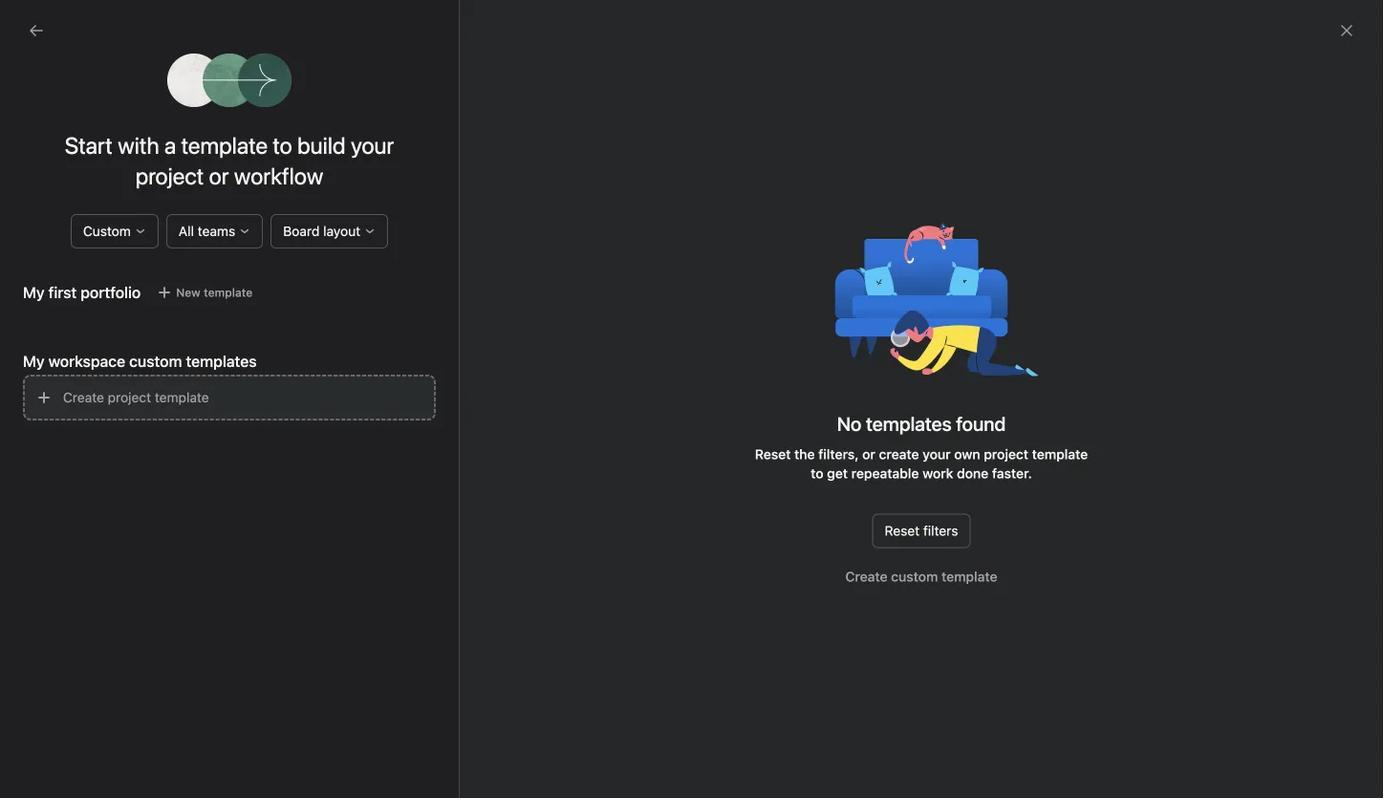 Task type: locate. For each thing, give the bounding box(es) containing it.
cross-functional project plan down layout
[[287, 241, 464, 256]]

1 vertical spatial cross-
[[50, 346, 89, 361]]

task
[[903, 207, 928, 221]]

reset filters
[[885, 523, 958, 539]]

create
[[879, 446, 919, 462]]

row
[[229, 196, 1383, 231], [229, 230, 1383, 232]]

1 horizontal spatial to
[[811, 466, 824, 481]]

to left get
[[811, 466, 824, 481]]

0 vertical spatial your
[[351, 132, 394, 159]]

template inside start with a template to build your project or workflow
[[181, 132, 268, 159]]

hide sidebar image
[[25, 15, 40, 31]]

1 vertical spatial your
[[923, 446, 951, 462]]

cross-
[[287, 241, 326, 256], [50, 346, 89, 361]]

your inside reset the filters, or create your own project template to get repeatable work done faster.
[[923, 446, 951, 462]]

0 vertical spatial to
[[273, 132, 292, 159]]

my first portfolio up build
[[314, 80, 455, 103]]

1 horizontal spatial cross-
[[287, 241, 326, 256]]

template down filters
[[942, 569, 998, 585]]

template
[[181, 132, 268, 159], [204, 286, 253, 299], [155, 390, 209, 405], [1032, 446, 1088, 462], [942, 569, 998, 585]]

create custom template
[[845, 569, 998, 585]]

1 horizontal spatial first portfolio
[[344, 80, 455, 103]]

create project template
[[63, 390, 209, 405]]

plan
[[438, 241, 464, 256], [201, 346, 227, 361]]

my left first
[[50, 376, 68, 392]]

work inside "button"
[[307, 162, 333, 176]]

0 vertical spatial cross-functional project plan
[[287, 241, 464, 256]]

first
[[72, 376, 96, 392]]

0 horizontal spatial first portfolio
[[48, 283, 141, 302]]

cross-functional project plan link
[[287, 238, 464, 259], [11, 338, 227, 369]]

reset for reset filters
[[885, 523, 920, 539]]

1 horizontal spatial my first portfolio
[[314, 80, 455, 103]]

template up or workflow
[[181, 132, 268, 159]]

0 vertical spatial cross-functional project plan link
[[287, 238, 464, 259]]

get
[[827, 466, 848, 481]]

1 horizontal spatial cross-functional project plan link
[[287, 238, 464, 259]]

1 horizontal spatial plan
[[438, 241, 464, 256]]

project inside cell
[[391, 241, 434, 256]]

1 horizontal spatial cross-functional project plan
[[287, 241, 464, 256]]

cross- inside cell
[[287, 241, 326, 256]]

0 vertical spatial plan
[[438, 241, 464, 256]]

0 vertical spatial reset
[[755, 446, 791, 462]]

cross-functional project plan
[[287, 241, 464, 256], [50, 346, 227, 361]]

cell
[[1199, 231, 1313, 266]]

1 vertical spatial cross-functional project plan link
[[11, 338, 227, 369]]

0%
[[968, 242, 986, 256]]

1 vertical spatial first portfolio
[[48, 283, 141, 302]]

1 row from the top
[[229, 196, 1383, 231]]

0 vertical spatial cross-
[[287, 241, 326, 256]]

my first portfolio down portfolios
[[23, 283, 141, 302]]

2 row from the top
[[229, 230, 1383, 232]]

start
[[65, 132, 113, 159]]

0 horizontal spatial reset
[[755, 446, 791, 462]]

0 horizontal spatial functional
[[89, 346, 150, 361]]

reset
[[755, 446, 791, 462], [885, 523, 920, 539]]

to inside start with a template to build your project or workflow
[[273, 132, 292, 159]]

create for create project template
[[63, 390, 104, 405]]

project up the 'done faster.'
[[984, 446, 1029, 462]]

custom
[[891, 569, 938, 585]]

your down templates found
[[923, 446, 951, 462]]

add work
[[282, 162, 333, 176]]

show options image
[[465, 84, 480, 99]]

work inside reset the filters, or create your own project template to get repeatable work done faster.
[[923, 466, 953, 481]]

reporting link
[[11, 208, 218, 239]]

template up the 'done faster.'
[[1032, 446, 1088, 462]]

reset left the
[[755, 446, 791, 462]]

project
[[135, 163, 204, 189], [391, 241, 434, 256], [154, 346, 197, 361], [108, 390, 151, 405], [984, 446, 1029, 462]]

portfolio
[[100, 376, 152, 392]]

1 horizontal spatial reset
[[885, 523, 920, 539]]

filters
[[923, 523, 958, 539]]

first portfolio down portfolios
[[48, 283, 141, 302]]

cross-functional project plan up "portfolio"
[[50, 346, 227, 361]]

board layout button
[[271, 214, 388, 249]]

my left workspace
[[23, 352, 45, 370]]

0 vertical spatial create
[[63, 390, 104, 405]]

1 vertical spatial my first portfolio
[[23, 283, 141, 302]]

board
[[283, 223, 320, 239]]

your right build
[[351, 132, 394, 159]]

0 vertical spatial work
[[307, 162, 333, 176]]

all teams
[[179, 223, 235, 239]]

first portfolio
[[344, 80, 455, 103], [48, 283, 141, 302]]

0 horizontal spatial plan
[[201, 346, 227, 361]]

create left the custom
[[845, 569, 888, 585]]

1 vertical spatial work
[[923, 466, 953, 481]]

my first portfolio
[[314, 80, 455, 103], [23, 283, 141, 302]]

0 horizontal spatial cross-functional project plan
[[50, 346, 227, 361]]

cross- up first
[[50, 346, 89, 361]]

work down templates found
[[923, 466, 953, 481]]

reset inside button
[[885, 523, 920, 539]]

reset left filters
[[885, 523, 920, 539]]

to up the add
[[273, 132, 292, 159]]

1 horizontal spatial functional
[[326, 241, 387, 256]]

reset for reset the filters, or create your own project template to get repeatable work done faster.
[[755, 446, 791, 462]]

or workflow
[[209, 163, 323, 189]]

project right board layout popup button in the top of the page
[[391, 241, 434, 256]]

my left the goals
[[23, 283, 45, 302]]

work down build
[[307, 162, 333, 176]]

create custom template button
[[841, 560, 1002, 594]]

1 horizontal spatial create
[[845, 569, 888, 585]]

functional inside cell
[[326, 241, 387, 256]]

functional down layout
[[326, 241, 387, 256]]

due date for cross-functional project plan cell
[[1085, 231, 1200, 266]]

my first portfolio link
[[11, 369, 218, 400]]

0 horizontal spatial your
[[351, 132, 394, 159]]

reporting
[[50, 216, 110, 231]]

1 vertical spatial create
[[845, 569, 888, 585]]

template inside reset the filters, or create your own project template to get repeatable work done faster.
[[1032, 446, 1088, 462]]

project down my workspace custom templates
[[108, 390, 151, 405]]

to
[[273, 132, 292, 159], [811, 466, 824, 481]]

1 vertical spatial functional
[[89, 346, 150, 361]]

custom
[[83, 223, 131, 239]]

0 horizontal spatial to
[[273, 132, 292, 159]]

first portfolio left show options icon
[[344, 80, 455, 103]]

1 vertical spatial reset
[[885, 523, 920, 539]]

0 horizontal spatial create
[[63, 390, 104, 405]]

project down "a" at the top of the page
[[135, 163, 204, 189]]

create for create custom template
[[845, 569, 888, 585]]

0 horizontal spatial work
[[307, 162, 333, 176]]

1 horizontal spatial work
[[923, 466, 953, 481]]

1 horizontal spatial your
[[923, 446, 951, 462]]

no
[[837, 412, 862, 435]]

functional
[[326, 241, 387, 256], [89, 346, 150, 361]]

0 vertical spatial functional
[[326, 241, 387, 256]]

template down custom templates
[[155, 390, 209, 405]]

1 vertical spatial to
[[811, 466, 824, 481]]

reset inside reset the filters, or create your own project template to get repeatable work done faster.
[[755, 446, 791, 462]]

minutes
[[811, 242, 854, 256]]

create down workspace
[[63, 390, 104, 405]]

functional up "portfolio"
[[89, 346, 150, 361]]

progress
[[467, 116, 523, 131]]

new template button
[[148, 279, 261, 306]]

list box
[[466, 8, 925, 38]]

inbox link
[[11, 119, 218, 150]]

create
[[63, 390, 104, 405], [845, 569, 888, 585]]

0 horizontal spatial my first portfolio
[[23, 283, 141, 302]]

name
[[256, 207, 288, 221]]

work
[[307, 162, 333, 176], [923, 466, 953, 481]]

cross- down "board"
[[287, 241, 326, 256]]

task progress
[[903, 207, 979, 221]]

goals link
[[11, 270, 218, 300]]

layout
[[323, 223, 360, 239]]

project inside button
[[108, 390, 151, 405]]

my
[[314, 80, 340, 103], [23, 283, 45, 302], [23, 352, 45, 370], [50, 376, 68, 392]]

your
[[351, 132, 394, 159], [923, 446, 951, 462]]

0 horizontal spatial cross-
[[50, 346, 89, 361]]

custom templates
[[129, 352, 257, 370]]



Task type: describe. For each thing, give the bounding box(es) containing it.
plan inside cross-functional project plan cell
[[438, 241, 464, 256]]

template right new
[[204, 286, 253, 299]]

your inside start with a template to build your project or workflow
[[351, 132, 394, 159]]

workspace
[[48, 352, 125, 370]]

the
[[794, 446, 815, 462]]

reset the filters, or create your own project template to get repeatable work done faster.
[[755, 446, 1088, 481]]

inbox
[[50, 127, 83, 142]]

board image
[[264, 243, 275, 255]]

board layout
[[283, 223, 360, 239]]

a
[[164, 132, 176, 159]]

no templates found
[[837, 412, 1006, 435]]

my inside my first portfolio "link"
[[50, 376, 68, 392]]

to inside reset the filters, or create your own project template to get repeatable work done faster.
[[811, 466, 824, 481]]

progress
[[931, 207, 979, 221]]

filters,
[[818, 446, 859, 462]]

1 vertical spatial cross-functional project plan
[[50, 346, 227, 361]]

reset filters button
[[872, 514, 971, 548]]

build
[[297, 132, 346, 159]]

done faster.
[[957, 466, 1032, 481]]

row containing name
[[229, 196, 1383, 231]]

cross-functional project plan cell
[[229, 231, 705, 268]]

portfolios link
[[11, 239, 218, 270]]

templates found
[[866, 412, 1006, 435]]

go back image
[[29, 23, 44, 38]]

all
[[179, 223, 194, 239]]

portfolios
[[50, 246, 109, 262]]

0 horizontal spatial cross-functional project plan link
[[11, 338, 227, 369]]

project inside start with a template to build your project or workflow
[[135, 163, 204, 189]]

54 minutes ago
[[794, 242, 878, 256]]

custom button
[[71, 214, 159, 249]]

all teams button
[[166, 214, 263, 249]]

own
[[954, 446, 980, 462]]

my workspace custom templates
[[23, 352, 257, 370]]

add
[[282, 162, 303, 176]]

teams
[[198, 223, 235, 239]]

goals
[[50, 277, 85, 293]]

my first portfolio
[[50, 376, 152, 392]]

create project template button
[[23, 375, 436, 421]]

with
[[118, 132, 159, 159]]

1 vertical spatial plan
[[201, 346, 227, 361]]

cross-functional project plan link inside cell
[[287, 238, 464, 259]]

new template
[[176, 286, 253, 299]]

my up build
[[314, 80, 340, 103]]

close image
[[1339, 23, 1354, 38]]

or
[[862, 446, 876, 462]]

0 vertical spatial first portfolio
[[344, 80, 455, 103]]

ago
[[858, 242, 878, 256]]

new
[[176, 286, 201, 299]]

cross-functional project plan row
[[229, 231, 1383, 268]]

cross-functional project plan inside cell
[[287, 241, 464, 256]]

add work button
[[258, 156, 341, 182]]

54
[[794, 242, 808, 256]]

repeatable
[[851, 466, 919, 481]]

project inside reset the filters, or create your own project template to get repeatable work done faster.
[[984, 446, 1029, 462]]

project up create project template
[[154, 346, 197, 361]]

insights element
[[0, 174, 229, 304]]

0 vertical spatial my first portfolio
[[314, 80, 455, 103]]

start with a template to build your project or workflow
[[65, 132, 394, 189]]

progress link
[[467, 116, 523, 141]]



Task type: vqa. For each thing, say whether or not it's contained in the screenshot.
'Status update - Oct 20'
no



